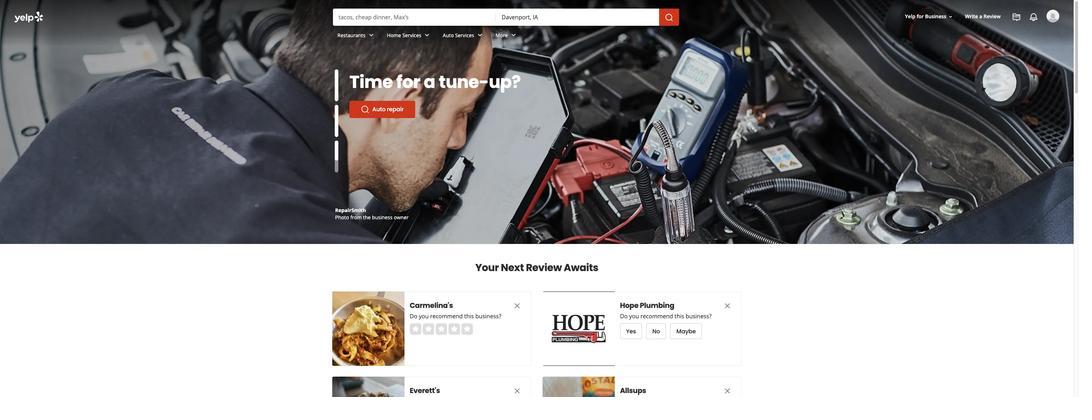 Task type: describe. For each thing, give the bounding box(es) containing it.
photo of everett's image
[[332, 377, 405, 397]]

16 chevron down v2 image
[[948, 14, 954, 20]]

0 vertical spatial dismiss card image
[[513, 302, 522, 310]]

auto repair
[[373, 105, 404, 113]]

time
[[350, 70, 393, 94]]

home
[[387, 32, 401, 39]]

rating element
[[410, 324, 473, 335]]

business
[[372, 214, 393, 221]]

write
[[966, 13, 979, 20]]

do you recommend this business? for carmelina's
[[410, 312, 502, 320]]

3 select slide image from the top
[[335, 130, 339, 162]]

maybe button
[[671, 324, 702, 339]]

1 vertical spatial a
[[424, 70, 436, 94]]

auto for auto repair
[[373, 105, 386, 113]]

photo of carmelina's image
[[332, 292, 405, 366]]

Near text field
[[502, 13, 654, 21]]

photo
[[335, 214, 349, 221]]

home services link
[[381, 26, 437, 47]]

for for yelp
[[917, 13, 924, 20]]

yelp
[[906, 13, 916, 20]]

plumbing
[[640, 301, 675, 311]]

1 vertical spatial dismiss card image
[[513, 387, 522, 395]]

recommend for carmelina's
[[431, 312, 463, 320]]

projects image
[[1013, 13, 1021, 21]]

everett's
[[410, 386, 440, 396]]

no button
[[647, 324, 667, 339]]

time for a tune-up?
[[350, 70, 521, 94]]

user actions element
[[900, 9, 1070, 53]]

(no rating) image
[[410, 324, 473, 335]]

you for carmelina's
[[419, 312, 429, 320]]

more
[[496, 32, 508, 39]]

do for carmelina's
[[410, 312, 418, 320]]

business? for hope plumbing
[[686, 312, 712, 320]]

business? for carmelina's
[[476, 312, 502, 320]]

business
[[926, 13, 947, 20]]

allsups link
[[621, 386, 710, 396]]

tyler b. image
[[1047, 10, 1060, 23]]

restaurants link
[[332, 26, 381, 47]]

none search field inside search field
[[333, 9, 681, 26]]

next
[[501, 261, 524, 275]]

do for hope plumbing
[[621, 312, 628, 320]]

Find text field
[[339, 13, 490, 21]]

your
[[476, 261, 499, 275]]

restaurants
[[338, 32, 366, 39]]

0 vertical spatial dismiss card image
[[724, 302, 732, 310]]

photo of allsups image
[[543, 377, 615, 397]]

yes
[[627, 327, 636, 336]]

repair
[[387, 105, 404, 113]]

24 search v2 image
[[361, 105, 370, 114]]

this for hope plumbing
[[675, 312, 685, 320]]

review for next
[[526, 261, 562, 275]]

from
[[351, 214, 362, 221]]

a inside write a review link
[[980, 13, 983, 20]]

do you recommend this business? for hope plumbing
[[621, 312, 712, 320]]

tune-
[[439, 70, 489, 94]]

yes button
[[621, 324, 643, 339]]

repairsmith
[[335, 207, 366, 214]]



Task type: vqa. For each thing, say whether or not it's contained in the screenshot.
'and' inside the 6 Tender Meal With up to 2 flavors, regular fries, and 1 dressing 1552-3491 cal
no



Task type: locate. For each thing, give the bounding box(es) containing it.
None search field
[[333, 9, 681, 26]]

none search field containing yelp for business
[[0, 0, 1074, 53]]

2 select slide image from the top
[[335, 105, 339, 137]]

0 vertical spatial review
[[984, 13, 1001, 20]]

yelp for business button
[[903, 10, 957, 23]]

you for hope plumbing
[[630, 312, 640, 320]]

you down carmelina's
[[419, 312, 429, 320]]

0 horizontal spatial business?
[[476, 312, 502, 320]]

you
[[419, 312, 429, 320], [630, 312, 640, 320]]

1 none field from the left
[[339, 13, 490, 21]]

auto services
[[443, 32, 474, 39]]

2 services from the left
[[455, 32, 474, 39]]

1 horizontal spatial business?
[[686, 312, 712, 320]]

the
[[363, 214, 371, 221]]

0 horizontal spatial recommend
[[431, 312, 463, 320]]

1 you from the left
[[419, 312, 429, 320]]

you down the hope
[[630, 312, 640, 320]]

1 recommend from the left
[[431, 312, 463, 320]]

none field find
[[339, 13, 490, 21]]

no
[[653, 327, 661, 336]]

2 horizontal spatial 24 chevron down v2 image
[[476, 31, 484, 40]]

recommend
[[431, 312, 463, 320], [641, 312, 674, 320]]

0 horizontal spatial you
[[419, 312, 429, 320]]

awaits
[[564, 261, 599, 275]]

24 chevron down v2 image for home services
[[423, 31, 432, 40]]

business? down carmelina's link at the bottom of page
[[476, 312, 502, 320]]

services for home services
[[403, 32, 422, 39]]

0 horizontal spatial dismiss card image
[[513, 387, 522, 395]]

3 24 chevron down v2 image from the left
[[476, 31, 484, 40]]

2 business? from the left
[[686, 312, 712, 320]]

a right write
[[980, 13, 983, 20]]

24 chevron down v2 image right "restaurants"
[[367, 31, 376, 40]]

None field
[[339, 13, 490, 21], [502, 13, 654, 21]]

auto inside business categories element
[[443, 32, 454, 39]]

hope plumbing
[[621, 301, 675, 311]]

1 do from the left
[[410, 312, 418, 320]]

0 horizontal spatial none field
[[339, 13, 490, 21]]

recommend for hope plumbing
[[641, 312, 674, 320]]

hope
[[621, 301, 639, 311]]

your next review awaits
[[476, 261, 599, 275]]

up?
[[489, 70, 521, 94]]

auto
[[443, 32, 454, 39], [373, 105, 386, 113]]

review inside user actions element
[[984, 13, 1001, 20]]

1 horizontal spatial none field
[[502, 13, 654, 21]]

0 horizontal spatial a
[[424, 70, 436, 94]]

auto repair link
[[350, 101, 415, 118]]

1 this from the left
[[465, 312, 474, 320]]

for right yelp
[[917, 13, 924, 20]]

2 none field from the left
[[502, 13, 654, 21]]

1 horizontal spatial review
[[984, 13, 1001, 20]]

0 horizontal spatial do
[[410, 312, 418, 320]]

1 horizontal spatial 24 chevron down v2 image
[[423, 31, 432, 40]]

24 chevron down v2 image for restaurants
[[367, 31, 376, 40]]

owner
[[394, 214, 409, 221]]

2 24 chevron down v2 image from the left
[[423, 31, 432, 40]]

0 horizontal spatial services
[[403, 32, 422, 39]]

review
[[984, 13, 1001, 20], [526, 261, 562, 275]]

none field the "near"
[[502, 13, 654, 21]]

review right next
[[526, 261, 562, 275]]

24 chevron down v2 image down find text box
[[423, 31, 432, 40]]

24 chevron down v2 image
[[367, 31, 376, 40], [423, 31, 432, 40], [476, 31, 484, 40]]

2 this from the left
[[675, 312, 685, 320]]

carmelina's
[[410, 301, 453, 311]]

home services
[[387, 32, 422, 39]]

24 chevron down v2 image
[[510, 31, 518, 40]]

maybe
[[677, 327, 696, 336]]

do you recommend this business? down carmelina's link at the bottom of page
[[410, 312, 502, 320]]

write a review link
[[963, 10, 1004, 23]]

do
[[410, 312, 418, 320], [621, 312, 628, 320]]

search image
[[665, 13, 674, 22]]

1 select slide image from the top
[[335, 69, 339, 101]]

services
[[403, 32, 422, 39], [455, 32, 474, 39]]

0 horizontal spatial this
[[465, 312, 474, 320]]

hope plumbing link
[[621, 301, 710, 311]]

1 vertical spatial dismiss card image
[[724, 387, 732, 395]]

dismiss card image
[[513, 302, 522, 310], [724, 387, 732, 395]]

1 business? from the left
[[476, 312, 502, 320]]

explore banner section banner
[[0, 0, 1074, 244]]

1 horizontal spatial services
[[455, 32, 474, 39]]

None radio
[[410, 324, 422, 335], [449, 324, 460, 335], [410, 324, 422, 335], [449, 324, 460, 335]]

None radio
[[423, 324, 434, 335], [436, 324, 447, 335], [462, 324, 473, 335], [423, 324, 434, 335], [436, 324, 447, 335], [462, 324, 473, 335]]

1 horizontal spatial a
[[980, 13, 983, 20]]

1 24 chevron down v2 image from the left
[[367, 31, 376, 40]]

more link
[[490, 26, 524, 47]]

1 horizontal spatial for
[[917, 13, 924, 20]]

business?
[[476, 312, 502, 320], [686, 312, 712, 320]]

dismiss card image
[[724, 302, 732, 310], [513, 387, 522, 395]]

carmelina's link
[[410, 301, 500, 311]]

1 vertical spatial auto
[[373, 105, 386, 113]]

yelp for business
[[906, 13, 947, 20]]

a left tune-
[[424, 70, 436, 94]]

24 chevron down v2 image inside home services link
[[423, 31, 432, 40]]

do down carmelina's
[[410, 312, 418, 320]]

do you recommend this business? down hope plumbing link
[[621, 312, 712, 320]]

for up repair
[[397, 70, 421, 94]]

recommend down plumbing
[[641, 312, 674, 320]]

this up maybe button
[[675, 312, 685, 320]]

photo of hope plumbing image
[[543, 292, 615, 366]]

None search field
[[0, 0, 1074, 53]]

1 vertical spatial for
[[397, 70, 421, 94]]

business? up maybe
[[686, 312, 712, 320]]

review right write
[[984, 13, 1001, 20]]

2 do from the left
[[621, 312, 628, 320]]

1 horizontal spatial auto
[[443, 32, 454, 39]]

recommend down carmelina's link at the bottom of page
[[431, 312, 463, 320]]

this for carmelina's
[[465, 312, 474, 320]]

this
[[465, 312, 474, 320], [675, 312, 685, 320]]

24 chevron down v2 image right auto services
[[476, 31, 484, 40]]

1 do you recommend this business? from the left
[[410, 312, 502, 320]]

0 vertical spatial for
[[917, 13, 924, 20]]

0 horizontal spatial 24 chevron down v2 image
[[367, 31, 376, 40]]

allsups
[[621, 386, 647, 396]]

auto for auto services
[[443, 32, 454, 39]]

services for auto services
[[455, 32, 474, 39]]

1 services from the left
[[403, 32, 422, 39]]

0 vertical spatial auto
[[443, 32, 454, 39]]

2 do you recommend this business? from the left
[[621, 312, 712, 320]]

1 horizontal spatial do
[[621, 312, 628, 320]]

for inside button
[[917, 13, 924, 20]]

for for time
[[397, 70, 421, 94]]

auto services link
[[437, 26, 490, 47]]

1 horizontal spatial recommend
[[641, 312, 674, 320]]

0 horizontal spatial review
[[526, 261, 562, 275]]

1 horizontal spatial dismiss card image
[[724, 302, 732, 310]]

24 chevron down v2 image inside "restaurants" link
[[367, 31, 376, 40]]

0 horizontal spatial do you recommend this business?
[[410, 312, 502, 320]]

2 you from the left
[[630, 312, 640, 320]]

business categories element
[[332, 26, 1060, 47]]

0 horizontal spatial auto
[[373, 105, 386, 113]]

1 vertical spatial review
[[526, 261, 562, 275]]

repairsmith photo from the business owner
[[335, 207, 409, 221]]

everett's link
[[410, 386, 500, 396]]

repairsmith link
[[335, 207, 366, 214]]

notifications image
[[1030, 13, 1039, 21]]

1 horizontal spatial this
[[675, 312, 685, 320]]

select slide image
[[335, 69, 339, 101], [335, 105, 339, 137], [335, 130, 339, 162]]

1 horizontal spatial dismiss card image
[[724, 387, 732, 395]]

do down the hope
[[621, 312, 628, 320]]

for
[[917, 13, 924, 20], [397, 70, 421, 94]]

a
[[980, 13, 983, 20], [424, 70, 436, 94]]

write a review
[[966, 13, 1001, 20]]

0 vertical spatial a
[[980, 13, 983, 20]]

1 horizontal spatial you
[[630, 312, 640, 320]]

do you recommend this business?
[[410, 312, 502, 320], [621, 312, 712, 320]]

2 recommend from the left
[[641, 312, 674, 320]]

24 chevron down v2 image for auto services
[[476, 31, 484, 40]]

24 chevron down v2 image inside auto services link
[[476, 31, 484, 40]]

this down carmelina's link at the bottom of page
[[465, 312, 474, 320]]

1 horizontal spatial do you recommend this business?
[[621, 312, 712, 320]]

0 horizontal spatial dismiss card image
[[513, 302, 522, 310]]

review for a
[[984, 13, 1001, 20]]

0 horizontal spatial for
[[397, 70, 421, 94]]



